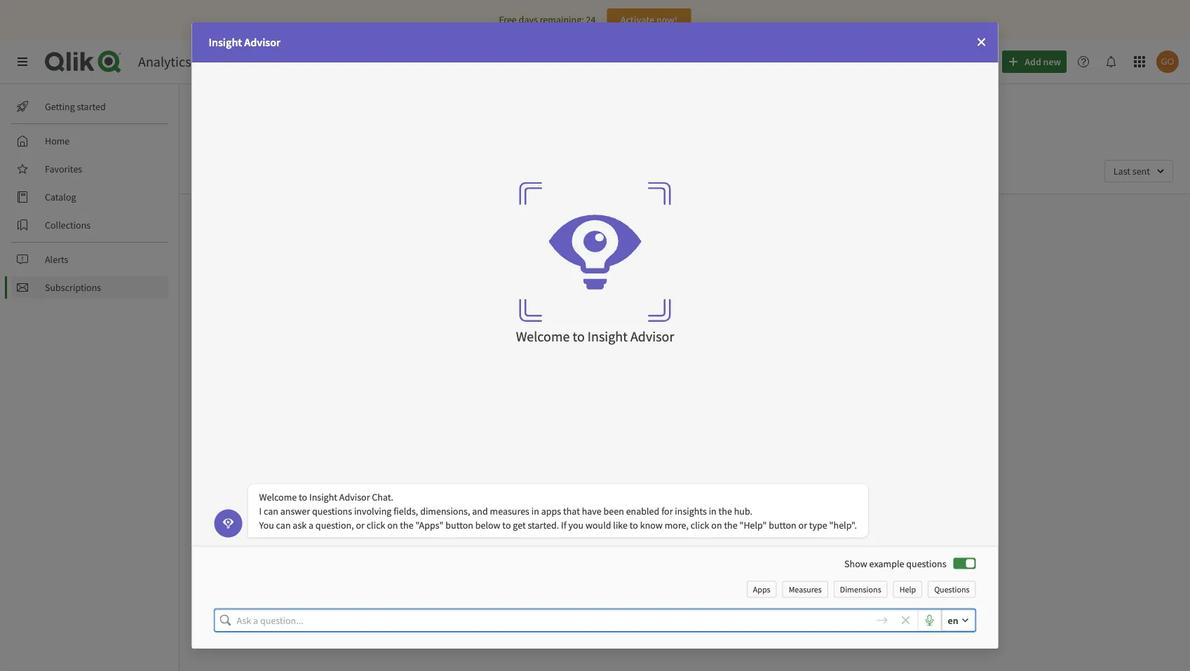 Task type: vqa. For each thing, say whether or not it's contained in the screenshot.
Apps link at bottom
yes



Task type: locate. For each thing, give the bounding box(es) containing it.
a up regular
[[658, 314, 663, 327]]

insight advisor dialog
[[192, 22, 999, 649]]

click down insights
[[691, 519, 710, 531]]

been
[[604, 505, 624, 517]]

the down fields,
[[400, 519, 414, 531]]

on down by
[[773, 328, 784, 341]]

insight up the question, on the left of page
[[309, 491, 337, 503]]

insight right ask at top right
[[928, 55, 957, 68]]

1 vertical spatial get
[[513, 519, 526, 531]]

Search text field
[[656, 50, 879, 73]]

filters region
[[180, 149, 1190, 194]]

questions link
[[928, 581, 976, 598]]

0 horizontal spatial started.
[[528, 519, 559, 531]]

0 horizontal spatial have
[[582, 505, 602, 517]]

questions up the "help"
[[907, 557, 947, 570]]

chart up regular
[[665, 314, 686, 327]]

chart down email
[[622, 342, 644, 355]]

started. down the 'subscribe' at the right of the page
[[749, 342, 780, 355]]

0 horizontal spatial you
[[259, 519, 274, 531]]

advisor
[[244, 35, 281, 49], [959, 55, 991, 68], [631, 328, 674, 345], [339, 491, 370, 503]]

welcome to insight advisor
[[516, 328, 674, 345]]

favorites link
[[11, 158, 168, 180]]

ask
[[911, 55, 926, 68]]

to up regular
[[647, 314, 656, 327]]

the
[[607, 342, 620, 355], [690, 342, 704, 355], [719, 505, 732, 517], [400, 519, 414, 531], [724, 519, 738, 531]]

1 horizontal spatial welcome
[[516, 328, 570, 345]]

email
[[603, 328, 626, 341]]

or down regular
[[645, 342, 654, 355]]

button
[[446, 519, 473, 531], [769, 519, 797, 531]]

1 vertical spatial questions
[[907, 557, 947, 570]]

a left regular
[[640, 328, 645, 341]]

it
[[765, 314, 770, 327]]

sheet
[[699, 314, 721, 327], [656, 342, 679, 355]]

analytics
[[138, 53, 191, 71]]

1 horizontal spatial sheet
[[699, 314, 721, 327]]

button right "help"
[[769, 519, 797, 531]]

insight inside button
[[928, 55, 957, 68]]

any
[[682, 295, 699, 309]]

started
[[77, 100, 106, 113]]

started.
[[749, 342, 780, 355], [528, 519, 559, 531]]

i
[[259, 505, 262, 517]]

get down measures
[[513, 519, 526, 531]]

or
[[688, 314, 697, 327], [645, 342, 654, 355], [356, 519, 365, 531], [799, 519, 807, 531]]

on left "help"
[[712, 519, 722, 531]]

1 horizontal spatial you
[[603, 295, 621, 309]]

dimensions
[[840, 584, 882, 595]]

0 vertical spatial started.
[[749, 342, 780, 355]]

0 vertical spatial you
[[603, 295, 621, 309]]

can left ask
[[276, 519, 291, 531]]

1 horizontal spatial started.
[[749, 342, 780, 355]]

like
[[613, 519, 628, 531]]

to left email
[[573, 328, 585, 345]]

or left type
[[799, 519, 807, 531]]

1 horizontal spatial questions
[[907, 557, 947, 570]]

type
[[809, 519, 828, 531]]

or up basis.
[[688, 314, 697, 327]]

insights
[[675, 505, 707, 517]]

ask insight advisor
[[911, 55, 991, 68]]

advisor inside button
[[959, 55, 991, 68]]

1 click from the left
[[367, 519, 385, 531]]

you left do
[[603, 295, 621, 309]]

0 horizontal spatial click
[[367, 519, 385, 531]]

0 vertical spatial a
[[658, 314, 663, 327]]

1 vertical spatial a
[[640, 328, 645, 341]]

0 horizontal spatial welcome
[[259, 491, 297, 503]]

questions inside welcome to insight advisor chat. i can answer questions involving fields, dimensions, and measures in apps that have been enabled for insights in the hub. you can ask a question, or click on the "apps" button below to get started. if you would like to know more, click on the "help" button or type "help".
[[312, 505, 352, 517]]

1 horizontal spatial get
[[734, 342, 747, 355]]

2 click from the left
[[691, 519, 710, 531]]

catalog link
[[11, 186, 168, 208]]

have up would
[[582, 505, 602, 517]]

by
[[772, 314, 782, 327]]

get inside welcome to insight advisor chat. i can answer questions involving fields, dimensions, and measures in apps that have been enabled for insights in the hub. you can ask a question, or click on the "apps" button below to get started. if you would like to know more, click on the "help" button or type "help".
[[513, 519, 526, 531]]

0 vertical spatial sheet
[[699, 314, 721, 327]]

insight advisor
[[209, 35, 281, 49]]

1 vertical spatial have
[[582, 505, 602, 517]]

1 vertical spatial chart
[[622, 342, 644, 355]]

fields,
[[394, 505, 418, 517]]

have
[[656, 295, 679, 309], [582, 505, 602, 517]]

insight
[[209, 35, 242, 49], [928, 55, 957, 68], [588, 328, 628, 345], [309, 491, 337, 503]]

2 horizontal spatial in
[[709, 505, 717, 517]]

a right ask
[[309, 519, 314, 531]]

analytics services element
[[138, 53, 243, 71]]

to right like
[[630, 519, 638, 531]]

on
[[628, 328, 639, 341], [773, 328, 784, 341], [387, 519, 398, 531], [712, 519, 722, 531]]

0 horizontal spatial a
[[309, 519, 314, 531]]

remaining:
[[540, 13, 584, 26]]

to down subscriptions
[[723, 314, 732, 327]]

in down basis.
[[681, 342, 688, 355]]

0 horizontal spatial chart
[[622, 342, 644, 355]]

sheet down regular
[[656, 342, 679, 355]]

0 vertical spatial questions
[[312, 505, 352, 517]]

chat shortcuts list
[[741, 581, 976, 598]]

0 vertical spatial get
[[734, 342, 747, 355]]

1 vertical spatial sheet
[[656, 342, 679, 355]]

to
[[647, 314, 656, 327], [723, 314, 732, 327], [573, 328, 585, 345], [724, 342, 732, 355], [299, 491, 307, 503], [503, 519, 511, 531], [630, 519, 638, 531]]

you down i
[[259, 519, 274, 531]]

on down subscribe
[[628, 328, 639, 341]]

can right i
[[264, 505, 278, 517]]

free days remaining: 24
[[499, 13, 596, 26]]

click
[[704, 328, 724, 341]]

1 horizontal spatial chart
[[665, 314, 686, 327]]

1 vertical spatial you
[[259, 519, 274, 531]]

0 vertical spatial have
[[656, 295, 679, 309]]

yet
[[769, 295, 784, 309]]

0 horizontal spatial questions
[[312, 505, 352, 517]]

in right insights
[[709, 505, 717, 517]]

questions
[[312, 505, 352, 517], [907, 557, 947, 570]]

chart
[[665, 314, 686, 327], [622, 342, 644, 355]]

welcome for welcome to insight advisor
[[516, 328, 570, 345]]

insight up services in the left of the page
[[209, 35, 242, 49]]

0 vertical spatial chart
[[665, 314, 686, 327]]

1 vertical spatial welcome
[[259, 491, 297, 503]]

to down measures
[[503, 519, 511, 531]]

1 vertical spatial started.
[[528, 519, 559, 531]]

button down dimensions,
[[446, 519, 473, 531]]

you
[[603, 295, 621, 309], [259, 519, 274, 531]]

show example questions
[[845, 557, 947, 570]]

click down 'involving' on the bottom left of page
[[367, 519, 385, 531]]

apps
[[753, 584, 771, 595]]

in
[[681, 342, 688, 355], [532, 505, 539, 517], [709, 505, 717, 517]]

0 horizontal spatial button
[[446, 519, 473, 531]]

in left apps
[[532, 505, 539, 517]]

sheet up click
[[699, 314, 721, 327]]

0 vertical spatial can
[[264, 505, 278, 517]]

you inside welcome to insight advisor chat. i can answer questions involving fields, dimensions, and measures in apps that have been enabled for insights in the hub. you can ask a question, or click on the "apps" button below to get started. if you would like to know more, click on the "help" button or type "help".
[[259, 519, 274, 531]]

you inside you do not have any subscriptions yet subscribe to a chart or sheet to receive it by email on a regular basis. click 'subscribe' on the chart or sheet in the app to get started.
[[603, 295, 621, 309]]

1 horizontal spatial click
[[691, 519, 710, 531]]

1 horizontal spatial have
[[656, 295, 679, 309]]

started. down apps
[[528, 519, 559, 531]]

the left hub.
[[719, 505, 732, 517]]

activate now!
[[621, 13, 678, 26]]

getting
[[45, 100, 75, 113]]

1 horizontal spatial button
[[769, 519, 797, 531]]

2 vertical spatial a
[[309, 519, 314, 531]]

0 vertical spatial welcome
[[516, 328, 570, 345]]

1 horizontal spatial in
[[681, 342, 688, 355]]

welcome inside welcome to insight advisor chat. i can answer questions involving fields, dimensions, and measures in apps that have been enabled for insights in the hub. you can ask a question, or click on the "apps" button below to get started. if you would like to know more, click on the "help" button or type "help".
[[259, 491, 297, 503]]

have right not
[[656, 295, 679, 309]]

measures link
[[783, 581, 828, 598]]

get down the 'subscribe' at the right of the page
[[734, 342, 747, 355]]

1 button from the left
[[446, 519, 473, 531]]

ask insight advisor button
[[888, 51, 997, 73]]

welcome
[[516, 328, 570, 345], [259, 491, 297, 503]]

0 horizontal spatial get
[[513, 519, 526, 531]]

2 horizontal spatial a
[[658, 314, 663, 327]]

getting started link
[[11, 95, 168, 118]]

favorites
[[45, 163, 82, 175]]

can
[[264, 505, 278, 517], [276, 519, 291, 531]]

the down basis.
[[690, 342, 704, 355]]

questions up the question, on the left of page
[[312, 505, 352, 517]]



Task type: describe. For each thing, give the bounding box(es) containing it.
close sidebar menu image
[[17, 56, 28, 67]]

chat.
[[372, 491, 394, 503]]

1 horizontal spatial a
[[640, 328, 645, 341]]

a inside welcome to insight advisor chat. i can answer questions involving fields, dimensions, and measures in apps that have been enabled for insights in the hub. you can ask a question, or click on the "apps" button below to get started. if you would like to know more, click on the "help" button or type "help".
[[309, 519, 314, 531]]

have inside welcome to insight advisor chat. i can answer questions involving fields, dimensions, and measures in apps that have been enabled for insights in the hub. you can ask a question, or click on the "apps" button below to get started. if you would like to know more, click on the "help" button or type "help".
[[582, 505, 602, 517]]

measures
[[789, 584, 822, 595]]

receive
[[734, 314, 763, 327]]

home
[[45, 135, 70, 147]]

started. inside you do not have any subscriptions yet subscribe to a chart or sheet to receive it by email on a regular basis. click 'subscribe' on the chart or sheet in the app to get started.
[[749, 342, 780, 355]]

enabled
[[626, 505, 660, 517]]

subscriptions
[[45, 281, 101, 294]]

example
[[870, 557, 905, 570]]

activate now! link
[[607, 8, 691, 31]]

question,
[[316, 519, 354, 531]]

help
[[900, 584, 916, 595]]

for
[[662, 505, 673, 517]]

dimensions link
[[834, 581, 888, 598]]

or down 'involving' on the bottom left of page
[[356, 519, 365, 531]]

know
[[640, 519, 663, 531]]

activate
[[621, 13, 655, 26]]

alerts
[[45, 253, 68, 266]]

show
[[845, 557, 868, 570]]

now!
[[657, 13, 678, 26]]

dimensions,
[[420, 505, 470, 517]]

insight down subscribe
[[588, 328, 628, 345]]

regular
[[647, 328, 677, 341]]

do
[[623, 295, 635, 309]]

get inside you do not have any subscriptions yet subscribe to a chart or sheet to receive it by email on a regular basis. click 'subscribe' on the chart or sheet in the app to get started.
[[734, 342, 747, 355]]

more,
[[665, 519, 689, 531]]

hub.
[[734, 505, 753, 517]]

welcome for welcome to insight advisor chat. i can answer questions involving fields, dimensions, and measures in apps that have been enabled for insights in the hub. you can ask a question, or click on the "apps" button below to get started. if you would like to know more, click on the "help" button or type "help".
[[259, 491, 297, 503]]

you do not have any subscriptions yet subscribe to a chart or sheet to receive it by email on a regular basis. click 'subscribe' on the chart or sheet in the app to get started.
[[603, 295, 784, 355]]

ask
[[293, 519, 307, 531]]

on down fields,
[[387, 519, 398, 531]]

welcome to insight advisor chat. i can answer questions involving fields, dimensions, and measures in apps that have been enabled for insights in the hub. you can ask a question, or click on the "apps" button below to get started. if you would like to know more, click on the "help" button or type "help".
[[259, 491, 857, 531]]

subscriptions link
[[11, 276, 168, 299]]

the down hub.
[[724, 519, 738, 531]]

1 vertical spatial can
[[276, 519, 291, 531]]

days
[[519, 13, 538, 26]]

0 horizontal spatial sheet
[[656, 342, 679, 355]]

questions
[[935, 584, 970, 595]]

to up answer
[[299, 491, 307, 503]]

free
[[499, 13, 517, 26]]

alerts link
[[11, 248, 168, 271]]

apps
[[541, 505, 561, 517]]

collections
[[45, 219, 91, 231]]

advisor inside welcome to insight advisor chat. i can answer questions involving fields, dimensions, and measures in apps that have been enabled for insights in the hub. you can ask a question, or click on the "apps" button below to get started. if you would like to know more, click on the "help" button or type "help".
[[339, 491, 370, 503]]

catalog
[[45, 191, 76, 203]]

"help"
[[740, 519, 767, 531]]

subscriptions
[[701, 295, 766, 309]]

started. inside welcome to insight advisor chat. i can answer questions involving fields, dimensions, and measures in apps that have been enabled for insights in the hub. you can ask a question, or click on the "apps" button below to get started. if you would like to know more, click on the "help" button or type "help".
[[528, 519, 559, 531]]

to right app at the right
[[724, 342, 732, 355]]

collections link
[[11, 214, 168, 236]]

below
[[475, 519, 501, 531]]

subscribe
[[604, 314, 645, 327]]

apps link
[[747, 581, 777, 598]]

services
[[194, 53, 243, 71]]

navigation pane element
[[0, 90, 179, 304]]

en button
[[942, 609, 976, 632]]

not
[[638, 295, 654, 309]]

have inside you do not have any subscriptions yet subscribe to a chart or sheet to receive it by email on a regular basis. click 'subscribe' on the chart or sheet in the app to get started.
[[656, 295, 679, 309]]

would
[[586, 519, 611, 531]]

Ask a question... text field
[[237, 609, 865, 632]]

you
[[569, 519, 584, 531]]

if
[[561, 519, 567, 531]]

the down email
[[607, 342, 620, 355]]

that
[[563, 505, 580, 517]]

en
[[948, 614, 959, 627]]

in inside you do not have any subscriptions yet subscribe to a chart or sheet to receive it by email on a regular basis. click 'subscribe' on the chart or sheet in the app to get started.
[[681, 342, 688, 355]]

insight inside welcome to insight advisor chat. i can answer questions involving fields, dimensions, and measures in apps that have been enabled for insights in the hub. you can ask a question, or click on the "apps" button below to get started. if you would like to know more, click on the "help" button or type "help".
[[309, 491, 337, 503]]

home link
[[11, 130, 168, 152]]

basis.
[[679, 328, 702, 341]]

'subscribe'
[[726, 328, 771, 341]]

measures
[[490, 505, 530, 517]]

app
[[706, 342, 722, 355]]

and
[[472, 505, 488, 517]]

involving
[[354, 505, 392, 517]]

help link
[[893, 581, 923, 598]]

"apps"
[[416, 519, 444, 531]]

last sent image
[[1105, 160, 1174, 182]]

2 button from the left
[[769, 519, 797, 531]]

"help".
[[830, 519, 857, 531]]

analytics services
[[138, 53, 243, 71]]

searchbar element
[[634, 50, 879, 73]]

getting started
[[45, 100, 106, 113]]

answer
[[280, 505, 310, 517]]

24
[[586, 13, 596, 26]]

0 horizontal spatial in
[[532, 505, 539, 517]]



